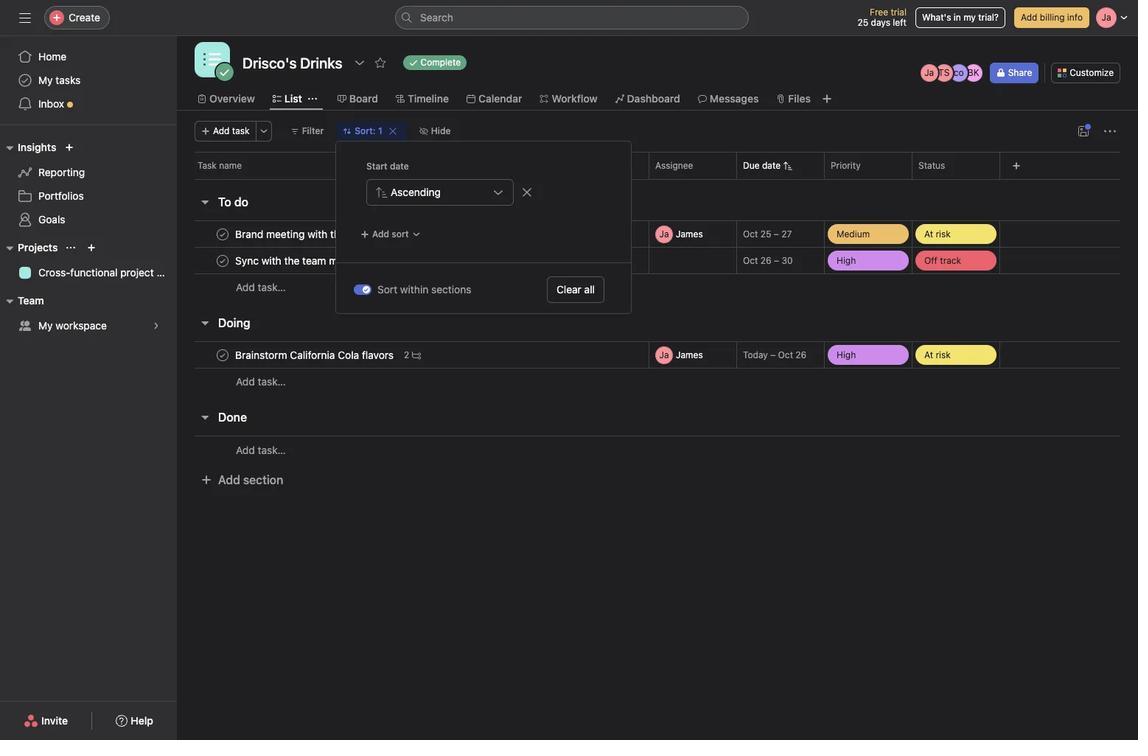 Task type: describe. For each thing, give the bounding box(es) containing it.
add sort
[[372, 229, 409, 240]]

add tab image
[[821, 93, 833, 105]]

ascending
[[391, 186, 441, 198]]

see details, my workspace image
[[152, 321, 161, 330]]

oct 26 – 30
[[743, 255, 793, 266]]

ascending image
[[784, 161, 793, 170]]

task… for add task… button within header doing tree grid
[[258, 375, 286, 388]]

sort
[[392, 229, 409, 240]]

help button
[[106, 708, 163, 734]]

due
[[743, 160, 760, 171]]

info
[[1068, 12, 1083, 23]]

what's in my trial?
[[922, 12, 999, 23]]

complete button
[[396, 52, 473, 73]]

completed checkbox for doing
[[214, 346, 232, 364]]

days
[[871, 17, 891, 28]]

show options, current sort, top image
[[67, 243, 76, 252]]

ascending button
[[366, 179, 514, 206]]

at risk for to do
[[925, 228, 951, 239]]

insights button
[[0, 139, 56, 156]]

2 add task… row from the top
[[177, 368, 1139, 395]]

status
[[919, 160, 946, 171]]

add task… button inside the header to do tree grid
[[236, 279, 286, 296]]

add task… for 1st add task… button from the bottom of the page
[[236, 444, 286, 456]]

what's
[[922, 12, 952, 23]]

within
[[400, 283, 429, 296]]

files
[[789, 92, 811, 105]]

2
[[404, 349, 409, 360]]

my for my tasks
[[38, 74, 53, 86]]

sort:
[[355, 125, 376, 136]]

details image for oct 26 – 30
[[631, 256, 640, 265]]

search button
[[395, 6, 749, 29]]

oct 25 – 27
[[743, 229, 792, 240]]

search
[[420, 11, 453, 24]]

my tasks
[[38, 74, 81, 86]]

to do
[[218, 195, 248, 209]]

workspace
[[56, 319, 107, 332]]

cross-functional project plan link
[[9, 261, 177, 285]]

start date
[[366, 161, 409, 172]]

1 horizontal spatial more actions image
[[1105, 125, 1116, 137]]

calendar
[[479, 92, 522, 105]]

list link
[[273, 91, 302, 107]]

create
[[69, 11, 100, 24]]

james for doing
[[676, 349, 703, 360]]

row containing ja
[[177, 220, 1139, 248]]

today – oct 26
[[743, 350, 807, 361]]

dashboard link
[[615, 91, 680, 107]]

insights element
[[0, 134, 177, 234]]

3 add task… row from the top
[[177, 436, 1139, 464]]

completed image for oct 25 – 27
[[214, 225, 232, 243]]

messages link
[[698, 91, 759, 107]]

my
[[964, 12, 976, 23]]

risk for doing
[[936, 349, 951, 360]]

sync with the team monthly cell
[[177, 247, 650, 274]]

add inside the header to do tree grid
[[236, 281, 255, 293]]

oct for oct 25 – 27
[[743, 229, 758, 240]]

insights
[[18, 141, 56, 153]]

task
[[198, 160, 217, 171]]

home link
[[9, 45, 168, 69]]

completed checkbox for to do
[[214, 225, 232, 243]]

26 inside header doing tree grid
[[796, 350, 807, 361]]

timeline
[[408, 92, 449, 105]]

new image
[[65, 143, 74, 152]]

ja for to do
[[660, 228, 669, 239]]

27
[[782, 229, 792, 240]]

add task… button inside header doing tree grid
[[236, 374, 286, 390]]

hide sidebar image
[[19, 12, 31, 24]]

my workspace link
[[9, 314, 168, 338]]

add a task to this section image
[[258, 317, 270, 329]]

add left billing
[[1021, 12, 1038, 23]]

inbox
[[38, 97, 64, 110]]

add section
[[218, 473, 283, 487]]

create button
[[44, 6, 110, 29]]

2 button
[[401, 348, 424, 362]]

sections
[[431, 283, 472, 296]]

25 inside row
[[761, 229, 772, 240]]

clear
[[557, 283, 582, 296]]

1
[[378, 125, 382, 136]]

plan
[[157, 266, 177, 279]]

at for doing
[[925, 349, 934, 360]]

add to starred image
[[374, 57, 386, 69]]

team
[[18, 294, 44, 307]]

goals
[[38, 213, 65, 226]]

task name
[[198, 160, 242, 171]]

project
[[120, 266, 154, 279]]

oct inside header doing tree grid
[[778, 350, 793, 361]]

task… for add task… button inside the the header to do tree grid
[[258, 281, 286, 293]]

off track button
[[913, 248, 1000, 274]]

0 horizontal spatial more actions image
[[259, 127, 268, 136]]

clear image
[[388, 127, 397, 136]]

tasks
[[56, 74, 81, 86]]

details image for oct 25 – 27
[[631, 230, 640, 239]]

left
[[893, 17, 907, 28]]

task
[[232, 125, 250, 136]]

projects
[[18, 241, 58, 254]]

off
[[925, 255, 938, 266]]

off track
[[925, 255, 962, 266]]

share button
[[990, 63, 1039, 83]]

billing
[[1040, 12, 1065, 23]]

doing
[[218, 316, 250, 330]]

filter button
[[284, 121, 331, 142]]

– for 27
[[774, 229, 779, 240]]

inbox link
[[9, 92, 168, 116]]

invite
[[41, 715, 68, 727]]



Task type: vqa. For each thing, say whether or not it's contained in the screenshot.
Add inside popup button
yes



Task type: locate. For each thing, give the bounding box(es) containing it.
Sync with the team monthly text field
[[232, 253, 372, 268]]

james inside the header to do tree grid
[[676, 228, 703, 239]]

done
[[218, 411, 247, 424]]

at inside popup button
[[925, 349, 934, 360]]

0 vertical spatial 25
[[858, 17, 869, 28]]

26 right today
[[796, 350, 807, 361]]

– left the 30
[[774, 255, 779, 266]]

1 horizontal spatial date
[[762, 160, 781, 171]]

remove image
[[521, 187, 533, 198]]

2 james from the top
[[676, 349, 703, 360]]

oct up oct 26 – 30
[[743, 229, 758, 240]]

ja inside the header to do tree grid
[[660, 228, 669, 239]]

share
[[1009, 67, 1033, 78]]

2 add task… button from the top
[[236, 374, 286, 390]]

cross-functional project plan
[[38, 266, 177, 279]]

1 add task… row from the top
[[177, 274, 1139, 301]]

james
[[676, 228, 703, 239], [676, 349, 703, 360]]

collapse task list for this section image left doing
[[199, 317, 211, 329]]

projects element
[[0, 234, 177, 288]]

completed image
[[214, 346, 232, 364]]

in
[[954, 12, 961, 23]]

0 vertical spatial add task…
[[236, 281, 286, 293]]

high button for off track
[[825, 248, 912, 274]]

overview link
[[198, 91, 255, 107]]

1 vertical spatial oct
[[743, 255, 758, 266]]

0 vertical spatial add task… button
[[236, 279, 286, 296]]

0 horizontal spatial 25
[[761, 229, 772, 240]]

to
[[218, 195, 231, 209]]

1 vertical spatial risk
[[936, 349, 951, 360]]

at risk inside popup button
[[925, 349, 951, 360]]

cross-
[[38, 266, 70, 279]]

26 inside the header to do tree grid
[[761, 255, 772, 266]]

risk inside dropdown button
[[936, 228, 951, 239]]

0 vertical spatial completed image
[[214, 225, 232, 243]]

high button for at risk
[[825, 342, 912, 368]]

medium
[[837, 228, 870, 239]]

0 vertical spatial collapse task list for this section image
[[199, 317, 211, 329]]

1 james from the top
[[676, 228, 703, 239]]

Brainstorm California Cola flavors text field
[[232, 348, 398, 362]]

oct down oct 25 – 27
[[743, 255, 758, 266]]

free trial 25 days left
[[858, 7, 907, 28]]

high down medium
[[837, 255, 856, 266]]

date for start date
[[390, 161, 409, 172]]

add task… button up add a task to this section image
[[236, 279, 286, 296]]

timeline link
[[396, 91, 449, 107]]

Brand meeting with the Marketing team text field
[[232, 227, 427, 241]]

0 vertical spatial add task… row
[[177, 274, 1139, 301]]

1 vertical spatial james
[[676, 349, 703, 360]]

clear all button
[[547, 277, 605, 303]]

1 details image from the top
[[631, 230, 640, 239]]

2 collapse task list for this section image from the top
[[199, 411, 211, 423]]

1 high button from the top
[[825, 248, 912, 274]]

sort: 1
[[355, 125, 382, 136]]

2 add task… from the top
[[236, 375, 286, 388]]

more actions image right the 'save options' icon
[[1105, 125, 1116, 137]]

0 vertical spatial risk
[[936, 228, 951, 239]]

james for to do
[[676, 228, 703, 239]]

0 vertical spatial ja
[[925, 67, 934, 78]]

medium button
[[825, 221, 912, 247]]

add left section
[[218, 473, 240, 487]]

1 at risk from the top
[[925, 228, 951, 239]]

2 vertical spatial ja
[[660, 349, 669, 360]]

james inside header doing tree grid
[[676, 349, 703, 360]]

show options image
[[354, 57, 365, 69]]

new project or portfolio image
[[87, 243, 96, 252]]

sort: 1 button
[[336, 121, 407, 142]]

2 high from the top
[[837, 349, 856, 360]]

2 vertical spatial oct
[[778, 350, 793, 361]]

0 vertical spatial details image
[[631, 230, 640, 239]]

completed image
[[214, 225, 232, 243], [214, 252, 232, 270]]

at risk for doing
[[925, 349, 951, 360]]

portfolios link
[[9, 184, 168, 208]]

hide
[[431, 125, 451, 136]]

collapse task list for this section image
[[199, 317, 211, 329], [199, 411, 211, 423]]

1 at from the top
[[925, 228, 934, 239]]

sort within sections switch
[[354, 285, 372, 295]]

show sort options image
[[631, 161, 640, 170]]

collapse task list for this section image left done button
[[199, 411, 211, 423]]

0 vertical spatial high
[[837, 255, 856, 266]]

at for to do
[[925, 228, 934, 239]]

0 vertical spatial task…
[[258, 281, 286, 293]]

free
[[870, 7, 889, 18]]

1 vertical spatial add task…
[[236, 375, 286, 388]]

1 risk from the top
[[936, 228, 951, 239]]

1 vertical spatial collapse task list for this section image
[[199, 411, 211, 423]]

1 vertical spatial 25
[[761, 229, 772, 240]]

row containing task name
[[177, 152, 1139, 179]]

oct for oct 26 – 30
[[743, 255, 758, 266]]

completed checkbox down doing button
[[214, 346, 232, 364]]

tab actions image
[[308, 94, 317, 103]]

– inside header doing tree grid
[[771, 350, 776, 361]]

high inside the header to do tree grid
[[837, 255, 856, 266]]

brainstorm california cola flavors cell
[[177, 341, 650, 369]]

completed image for oct 26 – 30
[[214, 252, 232, 270]]

add task… up done
[[236, 375, 286, 388]]

task… up section
[[258, 444, 286, 456]]

1 vertical spatial my
[[38, 319, 53, 332]]

1 vertical spatial completed checkbox
[[214, 346, 232, 364]]

add task… button up done
[[236, 374, 286, 390]]

complete
[[421, 57, 461, 68]]

1 high from the top
[[837, 255, 856, 266]]

workflow link
[[540, 91, 598, 107]]

completed checkbox inside brand meeting with the marketing team "cell"
[[214, 225, 232, 243]]

0 horizontal spatial date
[[390, 161, 409, 172]]

3 add task… button from the top
[[236, 442, 286, 458]]

add task… up section
[[236, 444, 286, 456]]

add up add section "button"
[[236, 444, 255, 456]]

teams element
[[0, 288, 177, 341]]

0 vertical spatial at
[[925, 228, 934, 239]]

add task…
[[236, 281, 286, 293], [236, 375, 286, 388], [236, 444, 286, 456]]

Completed checkbox
[[214, 252, 232, 270]]

completed image up completed checkbox
[[214, 225, 232, 243]]

at risk button
[[913, 221, 1000, 247]]

task… up add a task to this section image
[[258, 281, 286, 293]]

details image inside brand meeting with the marketing team "cell"
[[631, 230, 640, 239]]

add task
[[213, 125, 250, 136]]

1 vertical spatial high button
[[825, 342, 912, 368]]

brand meeting with the marketing team cell
[[177, 220, 650, 248]]

at inside dropdown button
[[925, 228, 934, 239]]

None text field
[[239, 49, 346, 76]]

date left ascending icon
[[762, 160, 781, 171]]

add task… button up section
[[236, 442, 286, 458]]

completed checkbox up completed checkbox
[[214, 225, 232, 243]]

add left sort
[[372, 229, 389, 240]]

reporting
[[38, 166, 85, 178]]

add task… inside the header to do tree grid
[[236, 281, 286, 293]]

risk for to do
[[936, 228, 951, 239]]

2 vertical spatial –
[[771, 350, 776, 361]]

add billing info button
[[1015, 7, 1090, 28]]

Completed checkbox
[[214, 225, 232, 243], [214, 346, 232, 364]]

more actions image right task
[[259, 127, 268, 136]]

task… for 1st add task… button from the bottom of the page
[[258, 444, 286, 456]]

row
[[177, 152, 1139, 179], [195, 178, 1121, 180], [177, 220, 1139, 248], [177, 247, 1139, 274], [177, 341, 1139, 369]]

clear all
[[557, 283, 595, 296]]

doing button
[[218, 310, 250, 336]]

date right start
[[390, 161, 409, 172]]

add up doing
[[236, 281, 255, 293]]

team button
[[0, 292, 44, 310]]

25 inside free trial 25 days left
[[858, 17, 869, 28]]

1 vertical spatial at
[[925, 349, 934, 360]]

list image
[[204, 51, 221, 69]]

add task… inside header doing tree grid
[[236, 375, 286, 388]]

0 vertical spatial my
[[38, 74, 53, 86]]

calendar link
[[467, 91, 522, 107]]

name
[[219, 160, 242, 171]]

add inside header doing tree grid
[[236, 375, 255, 388]]

global element
[[0, 36, 177, 125]]

help
[[131, 715, 153, 727]]

high inside header doing tree grid
[[837, 349, 856, 360]]

list
[[285, 92, 302, 105]]

my workspace
[[38, 319, 107, 332]]

3 add task… from the top
[[236, 444, 286, 456]]

oct right today
[[778, 350, 793, 361]]

james left today
[[676, 349, 703, 360]]

row containing 2
[[177, 341, 1139, 369]]

my inside global element
[[38, 74, 53, 86]]

at risk inside dropdown button
[[925, 228, 951, 239]]

25 left 27
[[761, 229, 772, 240]]

risk
[[936, 228, 951, 239], [936, 349, 951, 360]]

add
[[1021, 12, 1038, 23], [213, 125, 230, 136], [372, 229, 389, 240], [236, 281, 255, 293], [236, 375, 255, 388], [236, 444, 255, 456], [218, 473, 240, 487]]

– right today
[[771, 350, 776, 361]]

1 vertical spatial add task… row
[[177, 368, 1139, 395]]

30
[[782, 255, 793, 266]]

header doing tree grid
[[177, 341, 1139, 395]]

3 task… from the top
[[258, 444, 286, 456]]

task… inside header doing tree grid
[[258, 375, 286, 388]]

add section button
[[195, 467, 289, 493]]

1 vertical spatial at risk
[[925, 349, 951, 360]]

my left tasks
[[38, 74, 53, 86]]

dashboard
[[627, 92, 680, 105]]

1 vertical spatial high
[[837, 349, 856, 360]]

1 collapse task list for this section image from the top
[[199, 317, 211, 329]]

my inside teams element
[[38, 319, 53, 332]]

2 vertical spatial task…
[[258, 444, 286, 456]]

1 completed checkbox from the top
[[214, 225, 232, 243]]

add task… row
[[177, 274, 1139, 301], [177, 368, 1139, 395], [177, 436, 1139, 464]]

task… down brainstorm california cola flavors text box
[[258, 375, 286, 388]]

customize
[[1070, 67, 1114, 78]]

0 vertical spatial high button
[[825, 248, 912, 274]]

details image
[[631, 230, 640, 239], [631, 256, 640, 265]]

1 horizontal spatial 26
[[796, 350, 807, 361]]

ascending group
[[366, 179, 613, 206]]

high for 26
[[837, 349, 856, 360]]

add field image
[[1012, 161, 1021, 170]]

my tasks link
[[9, 69, 168, 92]]

my down team
[[38, 319, 53, 332]]

section
[[243, 473, 283, 487]]

james down assignee
[[676, 228, 703, 239]]

2 vertical spatial add task…
[[236, 444, 286, 456]]

assignee
[[656, 160, 693, 171]]

add task… button
[[236, 279, 286, 296], [236, 374, 286, 390], [236, 442, 286, 458]]

1 vertical spatial add task… button
[[236, 374, 286, 390]]

add task… for add task… button within header doing tree grid
[[236, 375, 286, 388]]

add inside "button"
[[218, 473, 240, 487]]

2 task… from the top
[[258, 375, 286, 388]]

2 at risk from the top
[[925, 349, 951, 360]]

2 at from the top
[[925, 349, 934, 360]]

1 my from the top
[[38, 74, 53, 86]]

dialog
[[336, 142, 631, 313]]

0 vertical spatial at risk
[[925, 228, 951, 239]]

1 vertical spatial task…
[[258, 375, 286, 388]]

add task… up add a task to this section image
[[236, 281, 286, 293]]

risk inside popup button
[[936, 349, 951, 360]]

2 details image from the top
[[631, 256, 640, 265]]

start
[[366, 161, 388, 172]]

reporting link
[[9, 161, 168, 184]]

add left task
[[213, 125, 230, 136]]

high right today – oct 26
[[837, 349, 856, 360]]

ja inside header doing tree grid
[[660, 349, 669, 360]]

high button inside the header to do tree grid
[[825, 248, 912, 274]]

completed image right plan
[[214, 252, 232, 270]]

more actions image
[[1105, 125, 1116, 137], [259, 127, 268, 136]]

board link
[[338, 91, 378, 107]]

0 vertical spatial oct
[[743, 229, 758, 240]]

board
[[349, 92, 378, 105]]

1 horizontal spatial 25
[[858, 17, 869, 28]]

– for 30
[[774, 255, 779, 266]]

2 my from the top
[[38, 319, 53, 332]]

1 vertical spatial 26
[[796, 350, 807, 361]]

filter
[[302, 125, 324, 136]]

sort within sections
[[378, 283, 472, 296]]

2 vertical spatial add task… button
[[236, 442, 286, 458]]

date
[[762, 160, 781, 171], [390, 161, 409, 172]]

goals link
[[9, 208, 168, 232]]

add inside dropdown button
[[372, 229, 389, 240]]

row containing high
[[177, 247, 1139, 274]]

– left 27
[[774, 229, 779, 240]]

overview
[[209, 92, 255, 105]]

26 left the 30
[[761, 255, 772, 266]]

at
[[925, 228, 934, 239], [925, 349, 934, 360]]

invite button
[[14, 708, 78, 734]]

1 task… from the top
[[258, 281, 286, 293]]

add task… for add task… button inside the the header to do tree grid
[[236, 281, 286, 293]]

0 vertical spatial –
[[774, 229, 779, 240]]

1 vertical spatial completed image
[[214, 252, 232, 270]]

2 risk from the top
[[936, 349, 951, 360]]

save options image
[[1078, 125, 1090, 137]]

dialog containing ascending
[[336, 142, 631, 313]]

date for due date
[[762, 160, 781, 171]]

high for 30
[[837, 255, 856, 266]]

1 vertical spatial –
[[774, 255, 779, 266]]

functional
[[70, 266, 118, 279]]

2 high button from the top
[[825, 342, 912, 368]]

1 completed image from the top
[[214, 225, 232, 243]]

add up done button
[[236, 375, 255, 388]]

high button inside header doing tree grid
[[825, 342, 912, 368]]

add billing info
[[1021, 12, 1083, 23]]

track
[[940, 255, 962, 266]]

all
[[584, 283, 595, 296]]

add task button
[[195, 121, 256, 142]]

ja for doing
[[660, 349, 669, 360]]

done button
[[218, 404, 247, 431]]

0 vertical spatial james
[[676, 228, 703, 239]]

0 horizontal spatial 26
[[761, 255, 772, 266]]

oct
[[743, 229, 758, 240], [743, 255, 758, 266], [778, 350, 793, 361]]

add sort button
[[354, 224, 427, 245]]

completed checkbox inside brainstorm california cola flavors cell
[[214, 346, 232, 364]]

search list box
[[395, 6, 749, 29]]

files link
[[777, 91, 811, 107]]

25 left days
[[858, 17, 869, 28]]

my for my workspace
[[38, 319, 53, 332]]

details image inside the sync with the team monthly cell
[[631, 256, 640, 265]]

home
[[38, 50, 67, 63]]

2 completed checkbox from the top
[[214, 346, 232, 364]]

2 vertical spatial add task… row
[[177, 436, 1139, 464]]

1 add task… from the top
[[236, 281, 286, 293]]

1 vertical spatial ja
[[660, 228, 669, 239]]

header to do tree grid
[[177, 220, 1139, 301]]

1 vertical spatial details image
[[631, 256, 640, 265]]

task… inside the header to do tree grid
[[258, 281, 286, 293]]

collapse task list for this section image
[[199, 196, 211, 208]]

1 add task… button from the top
[[236, 279, 286, 296]]

2 completed image from the top
[[214, 252, 232, 270]]

customize button
[[1052, 63, 1121, 83]]

0 vertical spatial 26
[[761, 255, 772, 266]]

0 vertical spatial completed checkbox
[[214, 225, 232, 243]]



